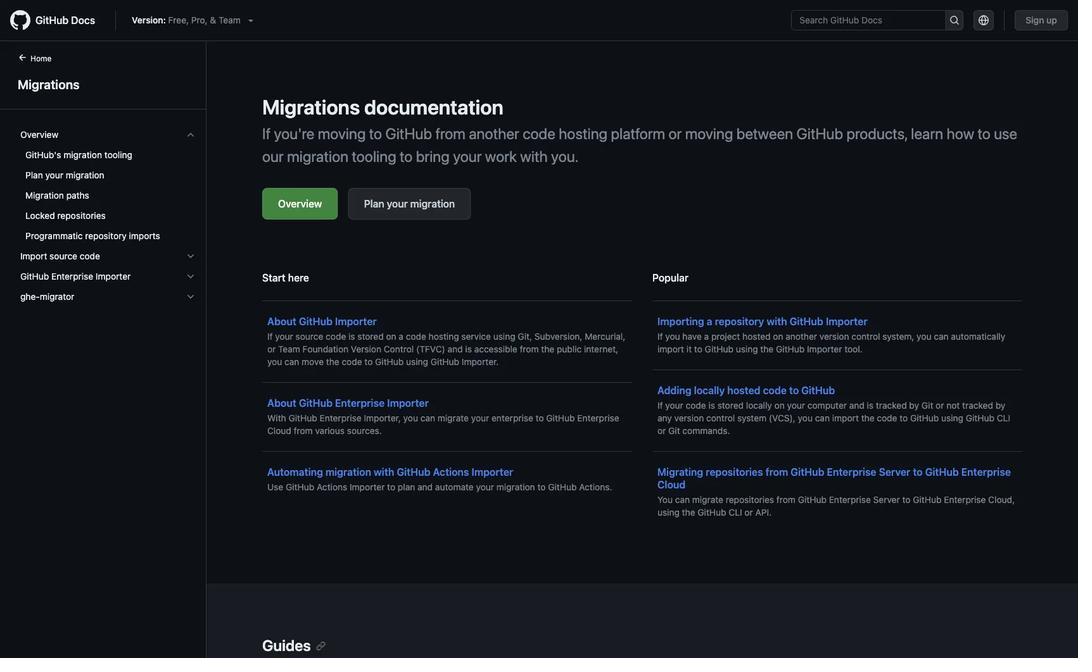 Task type: locate. For each thing, give the bounding box(es) containing it.
migrate inside about github enterprise importer with github enterprise importer, you can migrate your enterprise to github enterprise cloud from various sources.
[[438, 413, 469, 424]]

1 vertical spatial repository
[[715, 316, 764, 328]]

1 horizontal spatial and
[[448, 344, 463, 355]]

2 about from the top
[[267, 397, 296, 409]]

migration right automate
[[496, 482, 535, 493]]

cloud
[[267, 426, 291, 436], [657, 479, 686, 491]]

you right (vcs),
[[798, 413, 813, 424]]

1 about from the top
[[267, 316, 296, 328]]

if down start
[[267, 332, 273, 342]]

sc 9kayk9 0 image for overview
[[186, 130, 196, 140]]

you right importer,
[[403, 413, 418, 424]]

importer
[[96, 271, 131, 282], [335, 316, 377, 328], [826, 316, 868, 328], [807, 344, 842, 355], [387, 397, 429, 409], [472, 466, 513, 479], [350, 482, 385, 493]]

2 vertical spatial with
[[374, 466, 394, 479]]

cli inside migrating repositories from github enterprise server to github enterprise cloud you can migrate repositories from github enterprise server to github enterprise cloud, using the github cli or api.
[[729, 508, 742, 518]]

plan your migration up migration paths at the top left
[[25, 170, 104, 181]]

0 horizontal spatial tooling
[[104, 150, 132, 160]]

on inside importing a repository with github importer if you have a project hosted on another version control system, you can automatically import it to github using the github importer tool.
[[773, 332, 783, 342]]

1 horizontal spatial control
[[851, 332, 880, 342]]

on right project
[[773, 332, 783, 342]]

0 vertical spatial another
[[469, 125, 519, 143]]

1 vertical spatial cloud
[[657, 479, 686, 491]]

1 horizontal spatial plan your migration link
[[348, 188, 471, 220]]

hosted up system
[[727, 385, 760, 397]]

migrations
[[18, 77, 79, 92], [262, 95, 360, 119]]

1 horizontal spatial source
[[296, 332, 323, 342]]

with
[[520, 148, 548, 165], [767, 316, 787, 328], [374, 466, 394, 479]]

importer down import source code dropdown button
[[96, 271, 131, 282]]

github
[[35, 14, 69, 26], [385, 125, 432, 143], [796, 125, 843, 143], [20, 271, 49, 282], [299, 316, 333, 328], [790, 316, 823, 328], [705, 344, 733, 355], [776, 344, 805, 355], [375, 357, 404, 367], [431, 357, 459, 367], [801, 385, 835, 397], [299, 397, 333, 409], [289, 413, 317, 424], [546, 413, 575, 424], [910, 413, 939, 424], [966, 413, 994, 424], [397, 466, 430, 479], [791, 466, 824, 479], [925, 466, 959, 479], [286, 482, 314, 493], [548, 482, 577, 493], [798, 495, 827, 505], [913, 495, 942, 505], [698, 508, 726, 518]]

with inside automating migration with github actions importer use github actions importer to plan and automate your migration to github actions.
[[374, 466, 394, 479]]

version
[[820, 332, 849, 342], [674, 413, 704, 424]]

automating
[[267, 466, 323, 479]]

source inside about github importer if your source code is stored on a code hosting service using git, subversion, mercurial, or team foundation version control (tfvc) and is accessible from the public internet, you can move the code to github using github importer.
[[296, 332, 323, 342]]

0 horizontal spatial migrate
[[438, 413, 469, 424]]

plan your migration link for the overview link
[[348, 188, 471, 220]]

cloud down migrating
[[657, 479, 686, 491]]

tooling down overview dropdown button
[[104, 150, 132, 160]]

1 horizontal spatial plan
[[364, 198, 384, 210]]

1 vertical spatial actions
[[317, 482, 347, 493]]

repository down locked repositories link
[[85, 231, 127, 241]]

0 horizontal spatial locally
[[694, 385, 725, 397]]

0 vertical spatial source
[[50, 251, 77, 262]]

0 vertical spatial hosting
[[559, 125, 607, 143]]

tool.
[[844, 344, 862, 355]]

tracked left not
[[876, 401, 907, 411]]

search image
[[949, 15, 959, 25]]

importer up 'version'
[[335, 316, 377, 328]]

hosted
[[742, 332, 771, 342], [727, 385, 760, 397]]

plan your migration link down github's migration tooling
[[15, 165, 201, 186]]

you're
[[274, 125, 314, 143]]

1 vertical spatial and
[[849, 401, 864, 411]]

our
[[262, 148, 284, 165]]

tooling left the bring at the left top of the page
[[352, 148, 396, 165]]

1 vertical spatial cli
[[729, 508, 742, 518]]

1 vertical spatial about
[[267, 397, 296, 409]]

or left api.
[[745, 508, 753, 518]]

plan your migration inside overview element
[[25, 170, 104, 181]]

tooling
[[352, 148, 396, 165], [104, 150, 132, 160]]

importer inside "dropdown button"
[[96, 271, 131, 282]]

control up tool.
[[851, 332, 880, 342]]

0 horizontal spatial version
[[674, 413, 704, 424]]

can down computer at the right bottom
[[815, 413, 830, 424]]

you left move
[[267, 357, 282, 367]]

and inside adding locally hosted code to github if your code is stored locally on your computer and is tracked by git or not tracked by any version control system (vcs), you can import the code to github using github cli or git commands.
[[849, 401, 864, 411]]

importer.
[[462, 357, 499, 367]]

about inside about github enterprise importer with github enterprise importer, you can migrate your enterprise to github enterprise cloud from various sources.
[[267, 397, 296, 409]]

0 vertical spatial cli
[[997, 413, 1010, 424]]

version: free, pro, & team
[[132, 15, 241, 25]]

bring
[[416, 148, 450, 165]]

importer up importer,
[[387, 397, 429, 409]]

1 sc 9kayk9 0 image from the top
[[186, 130, 196, 140]]

tracked
[[876, 401, 907, 411], [962, 401, 993, 411]]

0 vertical spatial migrate
[[438, 413, 469, 424]]

and inside about github importer if your source code is stored on a code hosting service using git, subversion, mercurial, or team foundation version control (tfvc) and is accessible from the public internet, you can move the code to github using github importer.
[[448, 344, 463, 355]]

0 vertical spatial overview
[[20, 130, 58, 140]]

overview up 'github's'
[[20, 130, 58, 140]]

migration down you're
[[287, 148, 348, 165]]

to inside about github importer if your source code is stored on a code hosting service using git, subversion, mercurial, or team foundation version control (tfvc) and is accessible from the public internet, you can move the code to github using github importer.
[[364, 357, 373, 367]]

0 vertical spatial plan your migration link
[[15, 165, 201, 186]]

you right system,
[[917, 332, 931, 342]]

0 horizontal spatial plan your migration
[[25, 170, 104, 181]]

using
[[493, 332, 515, 342], [736, 344, 758, 355], [406, 357, 428, 367], [941, 413, 963, 424], [657, 508, 680, 518]]

can left move
[[284, 357, 299, 367]]

0 horizontal spatial hosting
[[429, 332, 459, 342]]

1 horizontal spatial tracked
[[962, 401, 993, 411]]

migration
[[287, 148, 348, 165], [63, 150, 102, 160], [66, 170, 104, 181], [410, 198, 455, 210], [325, 466, 371, 479], [496, 482, 535, 493]]

0 horizontal spatial git
[[668, 426, 680, 436]]

1 vertical spatial sc 9kayk9 0 image
[[186, 272, 196, 282]]

1 vertical spatial team
[[278, 344, 300, 355]]

using inside adding locally hosted code to github if your code is stored locally on your computer and is tracked by git or not tracked by any version control system (vcs), you can import the code to github using github cli or git commands.
[[941, 413, 963, 424]]

0 horizontal spatial by
[[909, 401, 919, 411]]

sc 9kayk9 0 image inside ghe-migrator dropdown button
[[186, 292, 196, 302]]

actions up automate
[[433, 466, 469, 479]]

2 sc 9kayk9 0 image from the top
[[186, 272, 196, 282]]

if down importing
[[657, 332, 663, 342]]

you
[[657, 495, 673, 505]]

0 vertical spatial migrations
[[18, 77, 79, 92]]

ghe-migrator
[[20, 292, 74, 302]]

locally up system
[[746, 401, 772, 411]]

you down importing
[[665, 332, 680, 342]]

team
[[219, 15, 241, 25], [278, 344, 300, 355]]

1 horizontal spatial moving
[[685, 125, 733, 143]]

control
[[851, 332, 880, 342], [706, 413, 735, 424]]

or
[[669, 125, 682, 143], [267, 344, 276, 355], [936, 401, 944, 411], [657, 426, 666, 436], [745, 508, 753, 518]]

by left not
[[909, 401, 919, 411]]

hosting inside migrations documentation if you're moving to github from another code hosting platform or moving between github products, learn how to use our migration tooling to bring your work with you.
[[559, 125, 607, 143]]

another inside importing a repository with github importer if you have a project hosted on another version control system, you can automatically import it to github using the github importer tool.
[[786, 332, 817, 342]]

migrate left enterprise
[[438, 413, 469, 424]]

0 horizontal spatial plan your migration link
[[15, 165, 201, 186]]

platform
[[611, 125, 665, 143]]

None search field
[[791, 10, 964, 30]]

1 horizontal spatial tooling
[[352, 148, 396, 165]]

1 vertical spatial source
[[296, 332, 323, 342]]

control up commands.
[[706, 413, 735, 424]]

actions down automating
[[317, 482, 347, 493]]

on for importing a repository with github importer
[[773, 332, 783, 342]]

with inside migrations documentation if you're moving to github from another code hosting platform or moving between github products, learn how to use our migration tooling to bring your work with you.
[[520, 148, 548, 165]]

1 horizontal spatial overview
[[278, 198, 322, 210]]

source
[[50, 251, 77, 262], [296, 332, 323, 342]]

or left 'foundation'
[[267, 344, 276, 355]]

programmatic
[[25, 231, 83, 241]]

if up our
[[262, 125, 271, 143]]

import inside importing a repository with github importer if you have a project hosted on another version control system, you can automatically import it to github using the github importer tool.
[[657, 344, 684, 355]]

repository up project
[[715, 316, 764, 328]]

can inside adding locally hosted code to github if your code is stored locally on your computer and is tracked by git or not tracked by any version control system (vcs), you can import the code to github using github cli or git commands.
[[815, 413, 830, 424]]

migrations up you're
[[262, 95, 360, 119]]

0 vertical spatial hosted
[[742, 332, 771, 342]]

1 vertical spatial git
[[668, 426, 680, 436]]

repository
[[85, 231, 127, 241], [715, 316, 764, 328]]

0 vertical spatial plan
[[25, 170, 43, 181]]

migration inside migrations documentation if you're moving to github from another code hosting platform or moving between github products, learn how to use our migration tooling to bring your work with you.
[[287, 148, 348, 165]]

your
[[453, 148, 482, 165], [45, 170, 63, 181], [387, 198, 408, 210], [275, 332, 293, 342], [665, 401, 683, 411], [787, 401, 805, 411], [471, 413, 489, 424], [476, 482, 494, 493]]

sc 9kayk9 0 image for github enterprise importer
[[186, 272, 196, 282]]

0 vertical spatial version
[[820, 332, 849, 342]]

2 vertical spatial and
[[417, 482, 433, 493]]

repository inside overview element
[[85, 231, 127, 241]]

can inside about github enterprise importer with github enterprise importer, you can migrate your enterprise to github enterprise cloud from various sources.
[[420, 413, 435, 424]]

1 vertical spatial locally
[[746, 401, 772, 411]]

importing a repository with github importer if you have a project hosted on another version control system, you can automatically import it to github using the github importer tool.
[[657, 316, 1005, 355]]

1 horizontal spatial by
[[995, 401, 1005, 411]]

by right not
[[995, 401, 1005, 411]]

migrate down migrating
[[692, 495, 723, 505]]

overview element containing overview
[[10, 125, 206, 246]]

0 vertical spatial about
[[267, 316, 296, 328]]

can inside about github importer if your source code is stored on a code hosting service using git, subversion, mercurial, or team foundation version control (tfvc) and is accessible from the public internet, you can move the code to github using github importer.
[[284, 357, 299, 367]]

0 horizontal spatial plan
[[25, 170, 43, 181]]

1 vertical spatial repositories
[[706, 466, 763, 479]]

your inside automating migration with github actions importer use github actions importer to plan and automate your migration to github actions.
[[476, 482, 494, 493]]

1 overview element from the top
[[10, 125, 206, 246]]

code inside dropdown button
[[80, 251, 100, 262]]

importer inside about github importer if your source code is stored on a code hosting service using git, subversion, mercurial, or team foundation version control (tfvc) and is accessible from the public internet, you can move the code to github using github importer.
[[335, 316, 377, 328]]

using down you
[[657, 508, 680, 518]]

on up control on the left of the page
[[386, 332, 396, 342]]

0 vertical spatial plan your migration
[[25, 170, 104, 181]]

0 vertical spatial repository
[[85, 231, 127, 241]]

importer left tool.
[[807, 344, 842, 355]]

1 moving from the left
[[318, 125, 366, 143]]

moving left between
[[685, 125, 733, 143]]

0 vertical spatial import
[[657, 344, 684, 355]]

work
[[485, 148, 517, 165]]

1 horizontal spatial team
[[278, 344, 300, 355]]

import left it
[[657, 344, 684, 355]]

about inside about github importer if your source code is stored on a code hosting service using git, subversion, mercurial, or team foundation version control (tfvc) and is accessible from the public internet, you can move the code to github using github importer.
[[267, 316, 296, 328]]

cloud down with
[[267, 426, 291, 436]]

plan your migration link for github's migration tooling link
[[15, 165, 201, 186]]

version inside importing a repository with github importer if you have a project hosted on another version control system, you can automatically import it to github using the github importer tool.
[[820, 332, 849, 342]]

with inside importing a repository with github importer if you have a project hosted on another version control system, you can automatically import it to github using the github importer tool.
[[767, 316, 787, 328]]

mercurial,
[[585, 332, 625, 342]]

1 vertical spatial control
[[706, 413, 735, 424]]

2 vertical spatial sc 9kayk9 0 image
[[186, 292, 196, 302]]

can right you
[[675, 495, 690, 505]]

migrations link
[[15, 75, 191, 94]]

sc 9kayk9 0 image
[[186, 251, 196, 262]]

overview inside dropdown button
[[20, 130, 58, 140]]

using down the (tfvc)
[[406, 357, 428, 367]]

1 horizontal spatial actions
[[433, 466, 469, 479]]

2 overview element from the top
[[10, 145, 206, 246]]

overview down our
[[278, 198, 322, 210]]

using down not
[[941, 413, 963, 424]]

can inside migrating repositories from github enterprise server to github enterprise cloud you can migrate repositories from github enterprise server to github enterprise cloud, using the github cli or api.
[[675, 495, 690, 505]]

start
[[262, 272, 285, 284]]

from
[[435, 125, 465, 143], [520, 344, 539, 355], [294, 426, 313, 436], [766, 466, 788, 479], [776, 495, 795, 505]]

1 vertical spatial version
[[674, 413, 704, 424]]

can inside importing a repository with github importer if you have a project hosted on another version control system, you can automatically import it to github using the github importer tool.
[[934, 332, 949, 342]]

or inside migrations documentation if you're moving to github from another code hosting platform or moving between github products, learn how to use our migration tooling to bring your work with you.
[[669, 125, 682, 143]]

0 vertical spatial stored
[[357, 332, 384, 342]]

0 horizontal spatial another
[[469, 125, 519, 143]]

plan inside migrations element
[[25, 170, 43, 181]]

1 vertical spatial migrations
[[262, 95, 360, 119]]

0 vertical spatial sc 9kayk9 0 image
[[186, 130, 196, 140]]

plan your migration down the bring at the left top of the page
[[364, 198, 455, 210]]

your inside overview element
[[45, 170, 63, 181]]

the inside importing a repository with github importer if you have a project hosted on another version control system, you can automatically import it to github using the github importer tool.
[[760, 344, 774, 355]]

3 sc 9kayk9 0 image from the top
[[186, 292, 196, 302]]

a inside about github importer if your source code is stored on a code hosting service using git, subversion, mercurial, or team foundation version control (tfvc) and is accessible from the public internet, you can move the code to github using github importer.
[[399, 332, 403, 342]]

overview element
[[10, 125, 206, 246], [10, 145, 206, 246]]

repositories
[[57, 211, 106, 221], [706, 466, 763, 479], [726, 495, 774, 505]]

select language: current language is english image
[[979, 15, 989, 25]]

1 vertical spatial server
[[873, 495, 900, 505]]

can right importer,
[[420, 413, 435, 424]]

locally right adding
[[694, 385, 725, 397]]

you
[[665, 332, 680, 342], [917, 332, 931, 342], [267, 357, 282, 367], [403, 413, 418, 424], [798, 413, 813, 424]]

system
[[737, 413, 766, 424]]

and right computer at the right bottom
[[849, 401, 864, 411]]

sc 9kayk9 0 image inside overview dropdown button
[[186, 130, 196, 140]]

1 horizontal spatial another
[[786, 332, 817, 342]]

on up (vcs),
[[774, 401, 785, 411]]

cli inside adding locally hosted code to github if your code is stored locally on your computer and is tracked by git or not tracked by any version control system (vcs), you can import the code to github using github cli or git commands.
[[997, 413, 1010, 424]]

0 vertical spatial control
[[851, 332, 880, 342]]

import down computer at the right bottom
[[832, 413, 859, 424]]

moving
[[318, 125, 366, 143], [685, 125, 733, 143]]

version inside adding locally hosted code to github if your code is stored locally on your computer and is tracked by git or not tracked by any version control system (vcs), you can import the code to github using github cli or git commands.
[[674, 413, 704, 424]]

tooling inside migrations element
[[104, 150, 132, 160]]

1 vertical spatial plan your migration
[[364, 198, 455, 210]]

hosting up the (tfvc)
[[429, 332, 459, 342]]

1 vertical spatial another
[[786, 332, 817, 342]]

version up commands.
[[674, 413, 704, 424]]

migrations inside migrations documentation if you're moving to github from another code hosting platform or moving between github products, learn how to use our migration tooling to bring your work with you.
[[262, 95, 360, 119]]

overview element containing github's migration tooling
[[10, 145, 206, 246]]

0 horizontal spatial moving
[[318, 125, 366, 143]]

git
[[921, 401, 933, 411], [668, 426, 680, 436]]

hosting up you.
[[559, 125, 607, 143]]

is right computer at the right bottom
[[867, 401, 873, 411]]

any
[[657, 413, 672, 424]]

on inside adding locally hosted code to github if your code is stored locally on your computer and is tracked by git or not tracked by any version control system (vcs), you can import the code to github using github cli or git commands.
[[774, 401, 785, 411]]

adding
[[657, 385, 691, 397]]

migration down the bring at the left top of the page
[[410, 198, 455, 210]]

sc 9kayk9 0 image for ghe-migrator
[[186, 292, 196, 302]]

git left not
[[921, 401, 933, 411]]

git down any
[[668, 426, 680, 436]]

about for about github enterprise importer
[[267, 397, 296, 409]]

sources.
[[347, 426, 382, 436]]

locked
[[25, 211, 55, 221]]

1 vertical spatial with
[[767, 316, 787, 328]]

service
[[461, 332, 491, 342]]

learn
[[911, 125, 943, 143]]

1 vertical spatial hosted
[[727, 385, 760, 397]]

and down service
[[448, 344, 463, 355]]

repositories inside overview element
[[57, 211, 106, 221]]

if inside importing a repository with github importer if you have a project hosted on another version control system, you can automatically import it to github using the github importer tool.
[[657, 332, 663, 342]]

plan your migration link down the bring at the left top of the page
[[348, 188, 471, 220]]

using down project
[[736, 344, 758, 355]]

by
[[909, 401, 919, 411], [995, 401, 1005, 411]]

stored up system
[[717, 401, 744, 411]]

have
[[682, 332, 702, 342]]

2 horizontal spatial and
[[849, 401, 864, 411]]

or right platform
[[669, 125, 682, 143]]

about
[[267, 316, 296, 328], [267, 397, 296, 409]]

migrations down home link
[[18, 77, 79, 92]]

can left automatically
[[934, 332, 949, 342]]

0 vertical spatial team
[[219, 15, 241, 25]]

migrator
[[40, 292, 74, 302]]

stored up 'version'
[[357, 332, 384, 342]]

migration paths
[[25, 190, 89, 201]]

documentation
[[364, 95, 503, 119]]

1 vertical spatial plan your migration link
[[348, 188, 471, 220]]

if
[[262, 125, 271, 143], [267, 332, 273, 342], [657, 332, 663, 342], [657, 401, 663, 411]]

1 horizontal spatial version
[[820, 332, 849, 342]]

to inside importing a repository with github importer if you have a project hosted on another version control system, you can automatically import it to github using the github importer tool.
[[694, 344, 702, 355]]

another inside migrations documentation if you're moving to github from another code hosting platform or moving between github products, learn how to use our migration tooling to bring your work with you.
[[469, 125, 519, 143]]

about up with
[[267, 397, 296, 409]]

source down programmatic
[[50, 251, 77, 262]]

source up 'foundation'
[[296, 332, 323, 342]]

the inside adding locally hosted code to github if your code is stored locally on your computer and is tracked by git or not tracked by any version control system (vcs), you can import the code to github using github cli or git commands.
[[861, 413, 874, 424]]

sc 9kayk9 0 image
[[186, 130, 196, 140], [186, 272, 196, 282], [186, 292, 196, 302]]

0 horizontal spatial migrations
[[18, 77, 79, 92]]

enterprise
[[51, 271, 93, 282], [335, 397, 385, 409], [320, 413, 361, 424], [577, 413, 619, 424], [827, 466, 876, 479], [961, 466, 1011, 479], [829, 495, 871, 505], [944, 495, 986, 505]]

1 horizontal spatial migrate
[[692, 495, 723, 505]]

importer inside about github enterprise importer with github enterprise importer, you can migrate your enterprise to github enterprise cloud from various sources.
[[387, 397, 429, 409]]

2 vertical spatial repositories
[[726, 495, 774, 505]]

version up tool.
[[820, 332, 849, 342]]

0 vertical spatial with
[[520, 148, 548, 165]]

adding locally hosted code to github if your code is stored locally on your computer and is tracked by git or not tracked by any version control system (vcs), you can import the code to github using github cli or git commands.
[[657, 385, 1010, 436]]

0 horizontal spatial tracked
[[876, 401, 907, 411]]

hosted inside adding locally hosted code to github if your code is stored locally on your computer and is tracked by git or not tracked by any version control system (vcs), you can import the code to github using github cli or git commands.
[[727, 385, 760, 397]]

1 horizontal spatial with
[[520, 148, 548, 165]]

sc 9kayk9 0 image inside github enterprise importer "dropdown button"
[[186, 272, 196, 282]]

stored
[[357, 332, 384, 342], [717, 401, 744, 411]]

0 horizontal spatial source
[[50, 251, 77, 262]]

using inside migrating repositories from github enterprise server to github enterprise cloud you can migrate repositories from github enterprise server to github enterprise cloud, using the github cli or api.
[[657, 508, 680, 518]]

1 horizontal spatial cli
[[997, 413, 1010, 424]]

import
[[657, 344, 684, 355], [832, 413, 859, 424]]

0 horizontal spatial cloud
[[267, 426, 291, 436]]

your inside about github importer if your source code is stored on a code hosting service using git, subversion, mercurial, or team foundation version control (tfvc) and is accessible from the public internet, you can move the code to github using github importer.
[[275, 332, 293, 342]]

1 horizontal spatial migrations
[[262, 95, 360, 119]]

a
[[707, 316, 712, 328], [399, 332, 403, 342], [704, 332, 709, 342]]

plan your migration
[[25, 170, 104, 181], [364, 198, 455, 210]]

use
[[267, 482, 283, 493]]

1 horizontal spatial cloud
[[657, 479, 686, 491]]

&
[[210, 15, 216, 25]]

import source code button
[[15, 246, 201, 267]]

and right plan in the left bottom of the page
[[417, 482, 433, 493]]

if inside migrations documentation if you're moving to github from another code hosting platform or moving between github products, learn how to use our migration tooling to bring your work with you.
[[262, 125, 271, 143]]

1 horizontal spatial locally
[[746, 401, 772, 411]]

tracked right not
[[962, 401, 993, 411]]

code
[[523, 125, 555, 143], [80, 251, 100, 262], [326, 332, 346, 342], [406, 332, 426, 342], [342, 357, 362, 367], [763, 385, 787, 397], [686, 401, 706, 411], [877, 413, 897, 424]]

1 vertical spatial import
[[832, 413, 859, 424]]

about down start here
[[267, 316, 296, 328]]

importer,
[[364, 413, 401, 424]]

team left 'foundation'
[[278, 344, 300, 355]]

0 horizontal spatial and
[[417, 482, 433, 493]]

cloud inside about github enterprise importer with github enterprise importer, you can migrate your enterprise to github enterprise cloud from various sources.
[[267, 426, 291, 436]]

locally
[[694, 385, 725, 397], [746, 401, 772, 411]]

1 vertical spatial migrate
[[692, 495, 723, 505]]

to
[[369, 125, 382, 143], [978, 125, 990, 143], [400, 148, 413, 165], [694, 344, 702, 355], [364, 357, 373, 367], [789, 385, 799, 397], [536, 413, 544, 424], [900, 413, 908, 424], [913, 466, 923, 479], [387, 482, 395, 493], [537, 482, 546, 493], [902, 495, 910, 505]]

team right &
[[219, 15, 241, 25]]

about github importer if your source code is stored on a code hosting service using git, subversion, mercurial, or team foundation version control (tfvc) and is accessible from the public internet, you can move the code to github using github importer.
[[267, 316, 625, 367]]

a up control on the left of the page
[[399, 332, 403, 342]]

0 horizontal spatial cli
[[729, 508, 742, 518]]

if up any
[[657, 401, 663, 411]]

0 vertical spatial git
[[921, 401, 933, 411]]

0 horizontal spatial repository
[[85, 231, 127, 241]]

migration down github's migration tooling
[[66, 170, 104, 181]]

1 horizontal spatial repository
[[715, 316, 764, 328]]

0 horizontal spatial control
[[706, 413, 735, 424]]

cli
[[997, 413, 1010, 424], [729, 508, 742, 518]]

moving right you're
[[318, 125, 366, 143]]

1 horizontal spatial import
[[832, 413, 859, 424]]

migration down overview dropdown button
[[63, 150, 102, 160]]

a up project
[[707, 316, 712, 328]]

you inside about github enterprise importer with github enterprise importer, you can migrate your enterprise to github enterprise cloud from various sources.
[[403, 413, 418, 424]]

actions
[[433, 466, 469, 479], [317, 482, 347, 493]]

use
[[994, 125, 1017, 143]]

source inside dropdown button
[[50, 251, 77, 262]]

migrate
[[438, 413, 469, 424], [692, 495, 723, 505]]

1 vertical spatial hosting
[[429, 332, 459, 342]]

0 horizontal spatial with
[[374, 466, 394, 479]]

plan your migration link
[[15, 165, 201, 186], [348, 188, 471, 220]]

hosted right project
[[742, 332, 771, 342]]

home link
[[13, 53, 72, 65]]

1 by from the left
[[909, 401, 919, 411]]

repository inside importing a repository with github importer if you have a project hosted on another version control system, you can automatically import it to github using the github importer tool.
[[715, 316, 764, 328]]



Task type: vqa. For each thing, say whether or not it's contained in the screenshot.
sources.
yes



Task type: describe. For each thing, give the bounding box(es) containing it.
the inside migrating repositories from github enterprise server to github enterprise cloud you can migrate repositories from github enterprise server to github enterprise cloud, using the github cli or api.
[[682, 508, 695, 518]]

2 tracked from the left
[[962, 401, 993, 411]]

to inside about github enterprise importer with github enterprise importer, you can migrate your enterprise to github enterprise cloud from various sources.
[[536, 413, 544, 424]]

import source code
[[20, 251, 100, 262]]

about github enterprise importer with github enterprise importer, you can migrate your enterprise to github enterprise cloud from various sources.
[[267, 397, 619, 436]]

0 vertical spatial locally
[[694, 385, 725, 397]]

ghe-
[[20, 292, 40, 302]]

paths
[[66, 190, 89, 201]]

importer up automate
[[472, 466, 513, 479]]

1 tracked from the left
[[876, 401, 907, 411]]

project
[[711, 332, 740, 342]]

0 vertical spatial server
[[879, 466, 910, 479]]

free,
[[168, 15, 189, 25]]

locked repositories link
[[15, 206, 201, 226]]

importer left plan in the left bottom of the page
[[350, 482, 385, 493]]

sign up
[[1026, 15, 1057, 25]]

migrating repositories from github enterprise server to github enterprise cloud you can migrate repositories from github enterprise server to github enterprise cloud, using the github cli or api.
[[657, 466, 1015, 518]]

github docs
[[35, 14, 95, 26]]

popular
[[652, 272, 688, 284]]

2 by from the left
[[995, 401, 1005, 411]]

migrating
[[657, 466, 703, 479]]

cloud,
[[988, 495, 1015, 505]]

migrations documentation if you're moving to github from another code hosting platform or moving between github products, learn how to use our migration tooling to bring your work with you.
[[262, 95, 1017, 165]]

automating migration with github actions importer use github actions importer to plan and automate your migration to github actions.
[[267, 466, 612, 493]]

guides link
[[262, 637, 326, 655]]

importing
[[657, 316, 704, 328]]

hosting inside about github importer if your source code is stored on a code hosting service using git, subversion, mercurial, or team foundation version control (tfvc) and is accessible from the public internet, you can move the code to github using github importer.
[[429, 332, 459, 342]]

you.
[[551, 148, 578, 165]]

stored inside adding locally hosted code to github if your code is stored locally on your computer and is tracked by git or not tracked by any version control system (vcs), you can import the code to github using github cli or git commands.
[[717, 401, 744, 411]]

your inside migrations documentation if you're moving to github from another code hosting platform or moving between github products, learn how to use our migration tooling to bring your work with you.
[[453, 148, 482, 165]]

using up accessible
[[493, 332, 515, 342]]

up
[[1046, 15, 1057, 25]]

version:
[[132, 15, 166, 25]]

a right have
[[704, 332, 709, 342]]

api.
[[755, 508, 772, 518]]

foundation
[[303, 344, 348, 355]]

migrations element
[[0, 51, 206, 657]]

locked repositories
[[25, 211, 106, 221]]

ghe-migrator button
[[15, 287, 201, 307]]

github inside "dropdown button"
[[20, 271, 49, 282]]

it
[[687, 344, 692, 355]]

import
[[20, 251, 47, 262]]

sign up link
[[1015, 10, 1068, 30]]

imports
[[129, 231, 160, 241]]

migrate inside migrating repositories from github enterprise server to github enterprise cloud you can migrate repositories from github enterprise server to github enterprise cloud, using the github cli or api.
[[692, 495, 723, 505]]

how
[[947, 125, 974, 143]]

version
[[351, 344, 381, 355]]

(vcs),
[[769, 413, 795, 424]]

2 moving from the left
[[685, 125, 733, 143]]

triangle down image
[[246, 15, 256, 25]]

overview link
[[262, 188, 338, 220]]

0 horizontal spatial team
[[219, 15, 241, 25]]

team inside about github importer if your source code is stored on a code hosting service using git, subversion, mercurial, or team foundation version control (tfvc) and is accessible from the public internet, you can move the code to github using github importer.
[[278, 344, 300, 355]]

plan
[[398, 482, 415, 493]]

system,
[[883, 332, 914, 342]]

enterprise
[[492, 413, 533, 424]]

0 vertical spatial actions
[[433, 466, 469, 479]]

0 horizontal spatial actions
[[317, 482, 347, 493]]

stored inside about github importer if your source code is stored on a code hosting service using git, subversion, mercurial, or team foundation version control (tfvc) and is accessible from the public internet, you can move the code to github using github importer.
[[357, 332, 384, 342]]

or inside migrating repositories from github enterprise server to github enterprise cloud you can migrate repositories from github enterprise server to github enterprise cloud, using the github cli or api.
[[745, 508, 753, 518]]

using inside importing a repository with github importer if you have a project hosted on another version control system, you can automatically import it to github using the github importer tool.
[[736, 344, 758, 355]]

github enterprise importer button
[[15, 267, 201, 287]]

docs
[[71, 14, 95, 26]]

various
[[315, 426, 345, 436]]

commands.
[[682, 426, 730, 436]]

importer up tool.
[[826, 316, 868, 328]]

not
[[946, 401, 960, 411]]

migration paths link
[[15, 186, 201, 206]]

or down any
[[657, 426, 666, 436]]

github's
[[25, 150, 61, 160]]

github's migration tooling link
[[15, 145, 201, 165]]

computer
[[807, 401, 847, 411]]

between
[[736, 125, 793, 143]]

programmatic repository imports link
[[15, 226, 201, 246]]

or inside about github importer if your source code is stored on a code hosting service using git, subversion, mercurial, or team foundation version control (tfvc) and is accessible from the public internet, you can move the code to github using github importer.
[[267, 344, 276, 355]]

migration down sources.
[[325, 466, 371, 479]]

from inside about github importer if your source code is stored on a code hosting service using git, subversion, mercurial, or team foundation version control (tfvc) and is accessible from the public internet, you can move the code to github using github importer.
[[520, 344, 539, 355]]

guides
[[262, 637, 311, 655]]

1 vertical spatial overview
[[278, 198, 322, 210]]

code inside migrations documentation if you're moving to github from another code hosting platform or moving between github products, learn how to use our migration tooling to bring your work with you.
[[523, 125, 555, 143]]

from inside about github enterprise importer with github enterprise importer, you can migrate your enterprise to github enterprise cloud from various sources.
[[294, 426, 313, 436]]

github's migration tooling
[[25, 150, 132, 160]]

on for adding locally hosted code to github
[[774, 401, 785, 411]]

on inside about github importer if your source code is stored on a code hosting service using git, subversion, mercurial, or team foundation version control (tfvc) and is accessible from the public internet, you can move the code to github using github importer.
[[386, 332, 396, 342]]

automatically
[[951, 332, 1005, 342]]

and inside automating migration with github actions importer use github actions importer to plan and automate your migration to github actions.
[[417, 482, 433, 493]]

start here
[[262, 272, 309, 284]]

control inside adding locally hosted code to github if your code is stored locally on your computer and is tracked by git or not tracked by any version control system (vcs), you can import the code to github using github cli or git commands.
[[706, 413, 735, 424]]

sign
[[1026, 15, 1044, 25]]

overview button
[[15, 125, 201, 145]]

you inside adding locally hosted code to github if your code is stored locally on your computer and is tracked by git or not tracked by any version control system (vcs), you can import the code to github using github cli or git commands.
[[798, 413, 813, 424]]

migrations for migrations documentation if you're moving to github from another code hosting platform or moving between github products, learn how to use our migration tooling to bring your work with you.
[[262, 95, 360, 119]]

from inside migrations documentation if you're moving to github from another code hosting platform or moving between github products, learn how to use our migration tooling to bring your work with you.
[[435, 125, 465, 143]]

hosted inside importing a repository with github importer if you have a project hosted on another version control system, you can automatically import it to github using the github importer tool.
[[742, 332, 771, 342]]

control
[[384, 344, 414, 355]]

home
[[30, 54, 51, 63]]

import inside adding locally hosted code to github if your code is stored locally on your computer and is tracked by git or not tracked by any version control system (vcs), you can import the code to github using github cli or git commands.
[[832, 413, 859, 424]]

about for about github importer
[[267, 316, 296, 328]]

automate
[[435, 482, 474, 493]]

if inside adding locally hosted code to github if your code is stored locally on your computer and is tracked by git or not tracked by any version control system (vcs), you can import the code to github using github cli or git commands.
[[657, 401, 663, 411]]

repositories for locked
[[57, 211, 106, 221]]

here
[[288, 272, 309, 284]]

Search GitHub Docs search field
[[792, 11, 945, 30]]

repositories for migrating
[[706, 466, 763, 479]]

is down service
[[465, 344, 472, 355]]

tooling inside migrations documentation if you're moving to github from another code hosting platform or moving between github products, learn how to use our migration tooling to bring your work with you.
[[352, 148, 396, 165]]

1 horizontal spatial plan your migration
[[364, 198, 455, 210]]

git,
[[518, 332, 532, 342]]

github enterprise importer
[[20, 271, 131, 282]]

with
[[267, 413, 286, 424]]

programmatic repository imports
[[25, 231, 160, 241]]

or left not
[[936, 401, 944, 411]]

your inside about github enterprise importer with github enterprise importer, you can migrate your enterprise to github enterprise cloud from various sources.
[[471, 413, 489, 424]]

1 horizontal spatial git
[[921, 401, 933, 411]]

if inside about github importer if your source code is stored on a code hosting service using git, subversion, mercurial, or team foundation version control (tfvc) and is accessible from the public internet, you can move the code to github using github importer.
[[267, 332, 273, 342]]

pro,
[[191, 15, 208, 25]]

cloud inside migrating repositories from github enterprise server to github enterprise cloud you can migrate repositories from github enterprise server to github enterprise cloud, using the github cli or api.
[[657, 479, 686, 491]]

migrations for migrations
[[18, 77, 79, 92]]

internet,
[[584, 344, 618, 355]]

you inside about github importer if your source code is stored on a code hosting service using git, subversion, mercurial, or team foundation version control (tfvc) and is accessible from the public internet, you can move the code to github using github importer.
[[267, 357, 282, 367]]

migration
[[25, 190, 64, 201]]

control inside importing a repository with github importer if you have a project hosted on another version control system, you can automatically import it to github using the github importer tool.
[[851, 332, 880, 342]]

accessible
[[474, 344, 517, 355]]

move
[[302, 357, 324, 367]]

enterprise inside "dropdown button"
[[51, 271, 93, 282]]

products,
[[846, 125, 908, 143]]

is up 'version'
[[348, 332, 355, 342]]

is up commands.
[[708, 401, 715, 411]]

github docs link
[[10, 10, 105, 30]]

actions.
[[579, 482, 612, 493]]

public
[[557, 344, 582, 355]]



